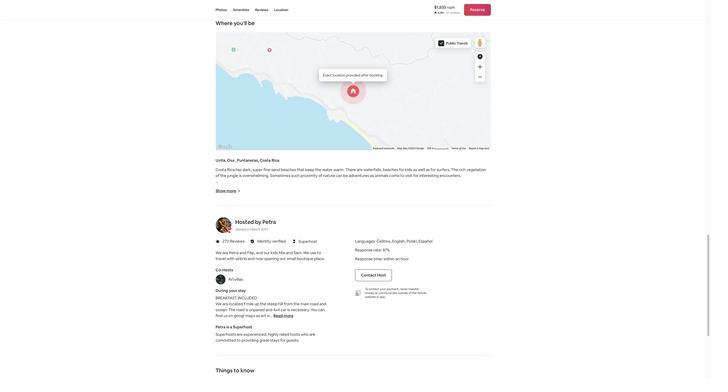 Task type: locate. For each thing, give the bounding box(es) containing it.
as left well in the top right of the page
[[413, 167, 417, 172]]

fine down superb
[[243, 203, 250, 208]]

hosts
[[222, 267, 233, 273]]

report a map error link
[[469, 147, 490, 150]]

can down "warm."
[[336, 173, 343, 178]]

rica up jungle
[[227, 167, 235, 172]]

1 vertical spatial be
[[343, 173, 348, 178]]

dark,
[[243, 167, 252, 172]]

there up the months
[[460, 197, 471, 202]]

your inside the to protect your payment, never transfer money or communicate outside of the airbnb website or app.
[[380, 287, 386, 291]]

1 horizontal spatial has
[[347, 197, 353, 202]]

2 vertical spatial more
[[284, 313, 293, 318]]

the inside costa rica has dark, super fine sand beaches that keep the water warm. there are waterfalls, beaches for kids as well as for surfers. the rich vegetation of the jungle is overwhelming. sometimes such proximity of nature can be adventures as animals come to visit for interesting encounters.
[[451, 167, 458, 172]]

during your stay
[[216, 288, 246, 293]]

0 horizontal spatial be
[[248, 20, 255, 27]]

1 vertical spatial superhost
[[233, 324, 252, 330]]

0 horizontal spatial your
[[229, 288, 237, 293]]

learn more about the host, artvillas. image
[[216, 275, 226, 284], [216, 275, 226, 284]]

petra is a superhost superhosts are experienced, highly rated hosts who are committed to providing great stays for guests.
[[216, 324, 315, 343]]

1 response from the top
[[355, 248, 373, 253]]

playa up 'beaches.'
[[272, 191, 281, 196]]

0 vertical spatial fine
[[264, 167, 270, 172]]

fine inside costa rica has dark, super fine sand beaches that keep the water warm. there are waterfalls, beaches for kids as well as for surfers. the rich vegetation of the jungle is overwhelming. sometimes such proximity of nature can be adventures as animals come to visit for interesting encounters.
[[264, 167, 270, 172]]

superhost
[[299, 239, 317, 244], [233, 324, 252, 330]]

0 vertical spatial playa
[[454, 185, 463, 190]]

in
[[407, 208, 410, 214], [247, 227, 250, 232]]

are up adventures
[[357, 167, 363, 172]]

march
[[250, 227, 260, 232]]

kids
[[405, 167, 412, 172], [271, 250, 278, 255]]

as down waterfalls,
[[370, 173, 374, 178]]

as
[[413, 167, 417, 172], [426, 167, 430, 172], [370, 173, 374, 178], [256, 313, 260, 318]]

we up 'boutique'
[[303, 250, 309, 255]]

0 vertical spatial on
[[360, 185, 364, 190]]

is inside costa rica has dark, super fine sand beaches that keep the water warm. there are waterfalls, beaches for kids as well as for surfers. the rich vegetation of the jungle is overwhelming. sometimes such proximity of nature can be adventures as animals come to visit for interesting encounters.
[[239, 173, 242, 178]]

from up groove,
[[391, 185, 400, 190]]

can right necessary.
[[318, 307, 325, 312]]

0 vertical spatial playa
[[307, 191, 316, 196]]

reviews button
[[255, 0, 268, 20]]

fine left sand
[[264, 167, 270, 172]]

host
[[377, 273, 386, 278]]

such
[[291, 173, 300, 178]]

road for on
[[382, 185, 390, 190]]

hermosa
[[464, 185, 480, 190]]

interesting
[[420, 173, 439, 178]]

1 horizontal spatial more
[[284, 313, 293, 318]]

of left use
[[459, 147, 461, 150]]

stay
[[238, 288, 246, 293]]

google map
showing 2 points of interest. region
[[163, 16, 541, 205]]

on inside the breakfast included we are located 1 mile up the steep hill from the main road and ocean. the road is unpaved and 4x4 car is necessary. you can find us on googl maps as art vi…
[[228, 313, 233, 318]]

petra inside hosted by petra joined in march 2017
[[263, 219, 276, 225]]

super down superb
[[232, 203, 242, 208]]

to
[[365, 287, 368, 291]]

from left the '1km'
[[302, 185, 310, 190]]

0 horizontal spatial water
[[322, 167, 333, 172]]

(june
[[471, 208, 481, 214]]

to inside we are petra and filip, and our kids mia and sam. we use to travel with airbnb and now opening our small boutique place.
[[317, 250, 321, 255]]

0 horizontal spatial that
[[297, 167, 305, 172]]

steep
[[267, 301, 278, 307]]

0 vertical spatial has
[[236, 167, 242, 172]]

1 vertical spatial kids
[[271, 250, 278, 255]]

1 horizontal spatial main
[[372, 185, 381, 190]]

reviews left location
[[255, 8, 268, 12]]

2 response from the top
[[355, 256, 373, 262]]

1 horizontal spatial year
[[471, 203, 479, 208]]

kids inside costa rica has dark, super fine sand beaches that keep the water warm. there are waterfalls, beaches for kids as well as for surfers. the rich vegetation of the jungle is overwhelming. sometimes such proximity of nature can be adventures as animals come to visit for interesting encounters.
[[405, 167, 412, 172]]

1 horizontal spatial road
[[310, 301, 319, 307]]

we inside there are number of beautiful beaches starting from 1km to 10 km left and right on the main road from our villas. we are overlooking playa hermosa and so called whale tale. there are playa arco, pinuela, playa ventana, dominicalito, dominical, coconut groove, matapalo,chaman. most of the beaches are year round superb surfing beaches. playa dominical is a world known and has a regular surf competitions. the pacific is extremely worm. there is a black vulcanic super fine send on all the beaches and reef that is keeping the water very worm whole year. you can see 2 types of whales 7 months a year actually from our terrace (with a telescope). there are also beaches more safe for swimming. the beaches in the low season are almost empty (june – august)
[[418, 185, 424, 190]]

272
[[223, 239, 229, 244]]

1 vertical spatial more
[[337, 208, 347, 214]]

your left stay at the bottom left of the page
[[229, 288, 237, 293]]

within
[[384, 256, 395, 262]]

committed
[[216, 338, 236, 343]]

terms of use
[[452, 147, 466, 150]]

has inside there are number of beautiful beaches starting from 1km to 10 km left and right on the main road from our villas. we are overlooking playa hermosa and so called whale tale. there are playa arco, pinuela, playa ventana, dominicalito, dominical, coconut groove, matapalo,chaman. most of the beaches are year round superb surfing beaches. playa dominical is a world known and has a regular surf competitions. the pacific is extremely worm. there is a black vulcanic super fine send on all the beaches and reef that is keeping the water very worm whole year. you can see 2 types of whales 7 months a year actually from our terrace (with a telescope). there are also beaches more safe for swimming. the beaches in the low season are almost empty (june – august)
[[347, 197, 353, 202]]

beaches
[[281, 167, 296, 172], [383, 167, 398, 172], [270, 185, 286, 190], [465, 191, 481, 196], [277, 203, 293, 208], [321, 208, 337, 214], [390, 208, 406, 214]]

travel
[[216, 256, 226, 261]]

97%
[[383, 248, 390, 253]]

languages : čeština, english, polski, español
[[355, 239, 433, 244]]

months
[[453, 203, 467, 208]]

$1,533
[[435, 5, 446, 10]]

for down very
[[356, 208, 362, 214]]

0 vertical spatial can
[[336, 173, 343, 178]]

more up round
[[227, 188, 236, 193]]

costa down uvita,
[[216, 167, 226, 172]]

1 vertical spatial petra
[[229, 250, 239, 255]]

as left art
[[256, 313, 260, 318]]

read more
[[274, 313, 293, 318]]

0 vertical spatial year
[[216, 197, 224, 202]]

sometimes
[[270, 173, 291, 178]]

the inside the breakfast included we are located 1 mile up the steep hill from the main road and ocean. the road is unpaved and 4x4 car is necessary. you can find us on googl maps as art vi…
[[229, 307, 236, 312]]

hill
[[278, 301, 283, 307]]

response for response rate
[[355, 248, 373, 253]]

0 horizontal spatial fine
[[243, 203, 250, 208]]

2 vertical spatial can
[[318, 307, 325, 312]]

1 vertical spatial main
[[301, 301, 309, 307]]

1 horizontal spatial in
[[407, 208, 410, 214]]

so
[[216, 191, 220, 196]]

petra is a superhost. learn more about petra. image
[[216, 217, 231, 233], [216, 217, 231, 233]]

animals
[[375, 173, 389, 178]]

1 vertical spatial has
[[347, 197, 353, 202]]

of right the outside
[[409, 291, 412, 295]]

pacific
[[412, 197, 425, 202]]

0 horizontal spatial main
[[301, 301, 309, 307]]

1 vertical spatial playa
[[272, 191, 281, 196]]

types
[[421, 203, 432, 208]]

of up season
[[432, 203, 436, 208]]

0 horizontal spatial reviews
[[230, 239, 245, 244]]

1 horizontal spatial rica
[[272, 158, 279, 163]]

0 horizontal spatial petra
[[216, 324, 226, 330]]

2017
[[261, 227, 268, 232]]

to protect your payment, never transfer money or communicate outside of the airbnb website or app.
[[365, 287, 427, 299]]

most
[[444, 191, 453, 196]]

0 horizontal spatial playa
[[280, 197, 289, 202]]

we are petra and filip, and our kids mia and sam. we use to travel with airbnb and now opening our small boutique place.
[[216, 250, 325, 261]]

the right keep
[[315, 167, 321, 172]]

surf
[[371, 197, 378, 202]]

1 vertical spatial response
[[355, 256, 373, 262]]

petra inside we are petra and filip, and our kids mia and sam. we use to travel with airbnb and now opening our small boutique place.
[[229, 250, 239, 255]]

1 horizontal spatial can
[[336, 173, 343, 178]]

1km
[[311, 185, 319, 190]]

kids up visit
[[405, 167, 412, 172]]

0 horizontal spatial on
[[228, 313, 233, 318]]

are up called
[[227, 185, 233, 190]]

reviews
[[255, 8, 268, 12], [230, 239, 245, 244]]

pinuela,
[[292, 191, 306, 196]]

0 horizontal spatial kids
[[271, 250, 278, 255]]

costa
[[260, 158, 271, 163], [216, 167, 226, 172]]

for inside petra is a superhost superhosts are experienced, highly rated hosts who are committed to providing great stays for guests.
[[280, 338, 286, 343]]

the up encounters.
[[451, 167, 458, 172]]

a inside petra is a superhost superhosts are experienced, highly rated hosts who are committed to providing great stays for guests.
[[230, 324, 232, 330]]

petra inside petra is a superhost superhosts are experienced, highly rated hosts who are committed to providing great stays for guests.
[[216, 324, 226, 330]]

1 horizontal spatial fine
[[264, 167, 270, 172]]

worm
[[364, 203, 374, 208]]

response down response rate : 97%
[[355, 256, 373, 262]]

app.
[[380, 295, 386, 299]]

petra for by
[[263, 219, 276, 225]]

year up (june
[[471, 203, 479, 208]]

amenities
[[233, 8, 249, 12]]

1 vertical spatial road
[[310, 301, 319, 307]]

playa down arco,
[[280, 197, 289, 202]]

from up the car
[[284, 301, 293, 307]]

1 vertical spatial :
[[381, 248, 382, 253]]

in left low
[[407, 208, 410, 214]]

we inside the breakfast included we are located 1 mile up the steep hill from the main road and ocean. the road is unpaved and 4x4 car is necessary. you can find us on googl maps as art vi…
[[216, 301, 222, 307]]

2 vertical spatial road
[[236, 307, 245, 312]]

airbnb
[[418, 291, 427, 295]]

: left the within
[[382, 256, 383, 262]]

1 horizontal spatial you
[[396, 203, 403, 208]]

are up "travel"
[[223, 250, 228, 255]]

2 vertical spatial :
[[382, 256, 383, 262]]

you'll
[[234, 20, 247, 27]]

show more
[[216, 188, 236, 193]]

filip,
[[247, 250, 255, 255]]

uvita, osa , puntaneras, costa rica
[[216, 158, 279, 163]]

for down rated
[[280, 338, 286, 343]]

very
[[355, 203, 363, 208]]

petra up 2017
[[263, 219, 276, 225]]

you inside the breakfast included we are located 1 mile up the steep hill from the main road and ocean. the road is unpaved and 4x4 car is necessary. you can find us on googl maps as art vi…
[[311, 307, 317, 312]]

1 horizontal spatial that
[[310, 203, 317, 208]]

or left app.
[[376, 295, 379, 299]]

reviews right 272
[[230, 239, 245, 244]]

read
[[274, 313, 283, 318]]

0 vertical spatial more
[[227, 188, 236, 193]]

your stay location, map pin image
[[347, 85, 359, 97]]

0 vertical spatial that
[[297, 167, 305, 172]]

report a map error
[[469, 147, 490, 150]]

is down the world
[[318, 203, 321, 208]]

1 vertical spatial super
[[232, 203, 242, 208]]

,
[[235, 158, 236, 163]]

google image
[[217, 144, 233, 150]]

:
[[375, 239, 376, 244], [381, 248, 382, 253], [382, 256, 383, 262]]

main up necessary.
[[301, 301, 309, 307]]

can left see
[[404, 203, 410, 208]]

to inside petra is a superhost superhosts are experienced, highly rated hosts who are committed to providing great stays for guests.
[[237, 338, 241, 343]]

our up groove,
[[401, 185, 407, 190]]

more inside button
[[284, 313, 293, 318]]

0 horizontal spatial can
[[318, 307, 325, 312]]

1 vertical spatial year
[[471, 203, 479, 208]]

a left the world
[[313, 197, 315, 202]]

superhost up use
[[299, 239, 317, 244]]

2 horizontal spatial more
[[337, 208, 347, 214]]

arco,
[[282, 191, 292, 196]]

0 vertical spatial petra
[[263, 219, 276, 225]]

more inside there are number of beautiful beaches starting from 1km to 10 km left and right on the main road from our villas. we are overlooking playa hermosa and so called whale tale. there are playa arco, pinuela, playa ventana, dominicalito, dominical, coconut groove, matapalo,chaman. most of the beaches are year round superb surfing beaches. playa dominical is a world known and has a regular surf competitions. the pacific is extremely worm. there is a black vulcanic super fine send on all the beaches and reef that is keeping the water very worm whole year. you can see 2 types of whales 7 months a year actually from our terrace (with a telescope). there are also beaches more safe for swimming. the beaches in the low season are almost empty (june – august)
[[337, 208, 347, 214]]

uvita,
[[216, 158, 226, 163]]

rica
[[272, 158, 279, 163], [227, 167, 235, 172]]

there inside costa rica has dark, super fine sand beaches that keep the water warm. there are waterfalls, beaches for kids as well as for surfers. the rich vegetation of the jungle is overwhelming. sometimes such proximity of nature can be adventures as animals come to visit for interesting encounters.
[[346, 167, 356, 172]]

response time : within an hour
[[355, 256, 409, 262]]

2 horizontal spatial can
[[404, 203, 410, 208]]

1 horizontal spatial on
[[260, 203, 265, 208]]

0 horizontal spatial super
[[232, 203, 242, 208]]

1 vertical spatial you
[[311, 307, 317, 312]]

the left airbnb
[[412, 291, 417, 295]]

1 vertical spatial rica
[[227, 167, 235, 172]]

fine
[[264, 167, 270, 172], [243, 203, 250, 208]]

1 horizontal spatial be
[[343, 173, 348, 178]]

are down "breakfast"
[[223, 301, 228, 307]]

super up overwhelming.
[[253, 167, 263, 172]]

amenities button
[[233, 0, 249, 20]]

1 horizontal spatial reviews
[[255, 8, 268, 12]]

for up "interesting"
[[431, 167, 436, 172]]

send
[[251, 203, 259, 208]]

year
[[216, 197, 224, 202], [471, 203, 479, 208]]

1 vertical spatial on
[[260, 203, 265, 208]]

superhost down googl
[[233, 324, 252, 330]]

are
[[357, 167, 363, 172], [227, 185, 233, 190], [425, 185, 431, 190], [265, 191, 271, 196], [482, 191, 487, 196], [307, 208, 312, 214], [438, 208, 444, 214], [223, 250, 228, 255], [223, 301, 228, 307], [237, 332, 243, 337], [310, 332, 315, 337]]

0 horizontal spatial more
[[227, 188, 236, 193]]

2 vertical spatial petra
[[216, 324, 226, 330]]

are down whales
[[438, 208, 444, 214]]

is left black
[[472, 197, 474, 202]]

you right the "year." in the right bottom of the page
[[396, 203, 403, 208]]

playa down the '1km'
[[307, 191, 316, 196]]

is right the car
[[287, 307, 290, 312]]

petra for are
[[229, 250, 239, 255]]

more for show more
[[227, 188, 236, 193]]

2 vertical spatial on
[[228, 313, 233, 318]]

jungle
[[227, 173, 238, 178]]

mile
[[246, 301, 254, 307]]

1 vertical spatial that
[[310, 203, 317, 208]]

1 horizontal spatial playa
[[307, 191, 316, 196]]

0 vertical spatial main
[[372, 185, 381, 190]]

1 horizontal spatial costa
[[260, 158, 271, 163]]

be down "warm."
[[343, 173, 348, 178]]

0 vertical spatial road
[[382, 185, 390, 190]]

1 vertical spatial can
[[404, 203, 410, 208]]

all
[[266, 203, 270, 208]]

0 vertical spatial be
[[248, 20, 255, 27]]

the down located
[[229, 307, 236, 312]]

reviews
[[450, 11, 460, 15]]

2 horizontal spatial petra
[[263, 219, 276, 225]]

0 horizontal spatial has
[[236, 167, 242, 172]]

beaches down the "year." in the right bottom of the page
[[390, 208, 406, 214]]

0 vertical spatial kids
[[405, 167, 412, 172]]

and
[[343, 185, 350, 190], [481, 185, 488, 190], [339, 197, 346, 202], [294, 203, 300, 208], [240, 250, 246, 255], [256, 250, 263, 255], [286, 250, 293, 255], [248, 256, 255, 261], [320, 301, 326, 307], [266, 307, 273, 312]]

on right right
[[360, 185, 364, 190]]

to
[[401, 173, 404, 178], [319, 185, 323, 190], [317, 250, 321, 255], [237, 338, 241, 343], [234, 367, 239, 374]]

road inside there are number of beautiful beaches starting from 1km to 10 km left and right on the main road from our villas. we are overlooking playa hermosa and so called whale tale. there are playa arco, pinuela, playa ventana, dominicalito, dominical, coconut groove, matapalo,chaman. most of the beaches are year round superb surfing beaches. playa dominical is a world known and has a regular surf competitions. the pacific is extremely worm. there is a black vulcanic super fine send on all the beaches and reef that is keeping the water very worm whole year. you can see 2 types of whales 7 months a year actually from our terrace (with a telescope). there are also beaches more safe for swimming. the beaches in the low season are almost empty (june – august)
[[382, 185, 390, 190]]

costa right puntaneras,
[[260, 158, 271, 163]]

1 horizontal spatial super
[[253, 167, 263, 172]]

0 horizontal spatial rica
[[227, 167, 235, 172]]

website
[[365, 295, 376, 299]]

0 horizontal spatial superhost
[[233, 324, 252, 330]]

1 vertical spatial reviews
[[230, 239, 245, 244]]

super inside there are number of beautiful beaches starting from 1km to 10 km left and right on the main road from our villas. we are overlooking playa hermosa and so called whale tale. there are playa arco, pinuela, playa ventana, dominicalito, dominical, coconut groove, matapalo,chaman. most of the beaches are year round superb surfing beaches. playa dominical is a world known and has a regular surf competitions. the pacific is extremely worm. there is a black vulcanic super fine send on all the beaches and reef that is keeping the water very worm whole year. you can see 2 types of whales 7 months a year actually from our terrace (with a telescope). there are also beaches more safe for swimming. the beaches in the low season are almost empty (june – august)
[[232, 203, 242, 208]]

be
[[248, 20, 255, 27], [343, 173, 348, 178]]

2 horizontal spatial road
[[382, 185, 390, 190]]

0 vertical spatial water
[[322, 167, 333, 172]]

round
[[224, 197, 235, 202]]

1 vertical spatial in
[[247, 227, 250, 232]]

0 vertical spatial super
[[253, 167, 263, 172]]

1 horizontal spatial your
[[380, 287, 386, 291]]

has up jungle
[[236, 167, 242, 172]]

response down languages
[[355, 248, 373, 253]]

on left all
[[260, 203, 265, 208]]

breakfast
[[216, 295, 237, 301]]

be right you'll
[[248, 20, 255, 27]]

1 horizontal spatial petra
[[229, 250, 239, 255]]

called
[[221, 191, 231, 196]]

in inside hosted by petra joined in march 2017
[[247, 227, 250, 232]]

1 vertical spatial water
[[344, 203, 354, 208]]

0 vertical spatial you
[[396, 203, 403, 208]]

0 horizontal spatial in
[[247, 227, 250, 232]]

to left visit
[[401, 173, 404, 178]]

we up ocean. at bottom
[[216, 301, 222, 307]]

1 horizontal spatial water
[[344, 203, 354, 208]]

1 horizontal spatial kids
[[405, 167, 412, 172]]

0 vertical spatial in
[[407, 208, 410, 214]]

can inside there are number of beautiful beaches starting from 1km to 10 km left and right on the main road from our villas. we are overlooking playa hermosa and so called whale tale. there are playa arco, pinuela, playa ventana, dominicalito, dominical, coconut groove, matapalo,chaman. most of the beaches are year round superb surfing beaches. playa dominical is a world known and has a regular surf competitions. the pacific is extremely worm. there is a black vulcanic super fine send on all the beaches and reef that is keeping the water very worm whole year. you can see 2 types of whales 7 months a year actually from our terrace (with a telescope). there are also beaches more safe for swimming. the beaches in the low season are almost empty (june – august)
[[404, 203, 410, 208]]

ocean.
[[216, 307, 228, 312]]

a right (with
[[271, 208, 273, 214]]

there down beautiful
[[254, 191, 264, 196]]

superhost inside petra is a superhost superhosts are experienced, highly rated hosts who are committed to providing great stays for guests.
[[233, 324, 252, 330]]

0 horizontal spatial road
[[236, 307, 245, 312]]

for
[[399, 167, 404, 172], [431, 167, 436, 172], [413, 173, 419, 178], [356, 208, 362, 214], [280, 338, 286, 343]]

of left jungle
[[216, 173, 219, 178]]

0 horizontal spatial you
[[311, 307, 317, 312]]

you right necessary.
[[311, 307, 317, 312]]

on right us
[[228, 313, 233, 318]]

stays
[[270, 338, 280, 343]]

2 horizontal spatial on
[[360, 185, 364, 190]]

1 vertical spatial fine
[[243, 203, 250, 208]]

more for read more
[[284, 313, 293, 318]]

1 vertical spatial costa
[[216, 167, 226, 172]]

contact host link
[[355, 269, 392, 281]]

villas.
[[408, 185, 417, 190]]



Task type: describe. For each thing, give the bounding box(es) containing it.
beaches up arco,
[[270, 185, 286, 190]]

providing
[[242, 338, 259, 343]]

telescope).
[[274, 208, 294, 214]]

time
[[374, 256, 382, 262]]

location
[[274, 8, 288, 12]]

photos
[[216, 8, 227, 12]]

terms
[[452, 147, 458, 150]]

airbnb
[[235, 256, 247, 261]]

is down mile
[[246, 307, 248, 312]]

of up worm.
[[454, 191, 458, 196]]

are up providing
[[237, 332, 243, 337]]

verified
[[272, 239, 286, 244]]

puntaneras,
[[237, 158, 259, 163]]

beaches down hermosa
[[465, 191, 481, 196]]

main inside there are number of beautiful beaches starting from 1km to 10 km left and right on the main road from our villas. we are overlooking playa hermosa and so called whale tale. there are playa arco, pinuela, playa ventana, dominicalito, dominical, coconut groove, matapalo,chaman. most of the beaches are year round superb surfing beaches. playa dominical is a world known and has a regular surf competitions. the pacific is extremely worm. there is a black vulcanic super fine send on all the beaches and reef that is keeping the water very worm whole year. you can see 2 types of whales 7 months a year actually from our terrace (with a telescope). there are also beaches more safe for swimming. the beaches in the low season are almost empty (june – august)
[[372, 185, 381, 190]]

a left black
[[475, 197, 477, 202]]

vegetation
[[467, 167, 486, 172]]

beaches.
[[263, 197, 279, 202]]

is left the world
[[309, 197, 312, 202]]

1 horizontal spatial superhost
[[299, 239, 317, 244]]

superhosts
[[216, 332, 236, 337]]

communicate
[[379, 291, 397, 295]]

from inside the breakfast included we are located 1 mile up the steep hill from the main road and ocean. the road is unpaved and 4x4 car is necessary. you can find us on googl maps as art vi…
[[284, 301, 293, 307]]

of inside the to protect your payment, never transfer money or communicate outside of the airbnb website or app.
[[409, 291, 412, 295]]

is inside petra is a superhost superhosts are experienced, highly rated hosts who are committed to providing great stays for guests.
[[226, 324, 229, 330]]

small
[[287, 256, 296, 261]]

from right the 'actually'
[[231, 208, 239, 214]]

included
[[238, 295, 257, 301]]

dominical,
[[358, 191, 377, 196]]

dominical
[[290, 197, 308, 202]]

public transit
[[446, 41, 468, 45]]

terrace
[[247, 208, 260, 214]]

0 vertical spatial costa
[[260, 158, 271, 163]]

our left terrace
[[240, 208, 246, 214]]

a up empty
[[468, 203, 470, 208]]

drag pegman onto the map to open street view image
[[475, 38, 485, 48]]

our up opening
[[264, 250, 270, 255]]

zoom out image
[[478, 75, 482, 79]]

be inside costa rica has dark, super fine sand beaches that keep the water warm. there are waterfalls, beaches for kids as well as for surfers. the rich vegetation of the jungle is overwhelming. sometimes such proximity of nature can be adventures as animals come to visit for interesting encounters.
[[343, 173, 348, 178]]

0 vertical spatial :
[[375, 239, 376, 244]]

add a place to the map image
[[477, 54, 483, 60]]

english,
[[392, 239, 406, 244]]

are up black
[[482, 191, 487, 196]]

there up so
[[216, 185, 226, 190]]

are inside we are petra and filip, and our kids mia and sam. we use to travel with airbnb and now opening our small boutique place.
[[223, 250, 228, 255]]

contact host
[[361, 273, 386, 278]]

there down reef
[[295, 208, 306, 214]]

the down the "year." in the right bottom of the page
[[383, 208, 390, 214]]

we up "travel"
[[216, 250, 222, 255]]

–
[[482, 208, 483, 214]]

water inside there are number of beautiful beaches starting from 1km to 10 km left and right on the main road from our villas. we are overlooking playa hermosa and so called whale tale. there are playa arco, pinuela, playa ventana, dominicalito, dominical, coconut groove, matapalo,chaman. most of the beaches are year round superb surfing beaches. playa dominical is a world known and has a regular surf competitions. the pacific is extremely worm. there is a black vulcanic super fine send on all the beaches and reef that is keeping the water very worm whole year. you can see 2 types of whales 7 months a year actually from our terrace (with a telescope). there are also beaches more safe for swimming. the beaches in the low season are almost empty (june – august)
[[344, 203, 354, 208]]

1 vertical spatial playa
[[280, 197, 289, 202]]

identity
[[257, 239, 271, 244]]

500
[[427, 147, 431, 150]]

rated
[[280, 332, 289, 337]]

of up 'tale.' at the bottom left
[[249, 185, 253, 190]]

photos button
[[216, 0, 227, 20]]

are left also
[[307, 208, 312, 214]]

boutique
[[297, 256, 313, 261]]

to inside there are number of beautiful beaches starting from 1km to 10 km left and right on the main road from our villas. we are overlooking playa hermosa and so called whale tale. there are playa arco, pinuela, playa ventana, dominicalito, dominical, coconut groove, matapalo,chaman. most of the beaches are year round superb surfing beaches. playa dominical is a world known and has a regular surf competitions. the pacific is extremely worm. there is a black vulcanic super fine send on all the beaches and reef that is keeping the water very worm whole year. you can see 2 types of whales 7 months a year actually from our terrace (with a telescope). there are also beaches more safe for swimming. the beaches in the low season are almost empty (june – august)
[[319, 185, 323, 190]]

overlooking
[[432, 185, 453, 190]]

the down see
[[411, 208, 417, 214]]

are inside the breakfast included we are located 1 mile up the steep hill from the main road and ocean. the road is unpaved and 4x4 car is necessary. you can find us on googl maps as art vi…
[[223, 301, 228, 307]]

adventures
[[349, 173, 369, 178]]

matapalo,chaman.
[[409, 191, 443, 196]]

come
[[389, 173, 400, 178]]

a up very
[[354, 197, 356, 202]]

us
[[224, 313, 228, 318]]

to left know
[[234, 367, 239, 374]]

the up worm.
[[458, 191, 464, 196]]

read more button
[[274, 313, 293, 319]]

that inside there are number of beautiful beaches starting from 1km to 10 km left and right on the main road from our villas. we are overlooking playa hermosa and so called whale tale. there are playa arco, pinuela, playa ventana, dominicalito, dominical, coconut groove, matapalo,chaman. most of the beaches are year round superb surfing beaches. playa dominical is a world known and has a regular surf competitions. the pacific is extremely worm. there is a black vulcanic super fine send on all the beaches and reef that is keeping the water very worm whole year. you can see 2 types of whales 7 months a year actually from our terrace (with a telescope). there are also beaches more safe for swimming. the beaches in the low season are almost empty (june – august)
[[310, 203, 317, 208]]

sand
[[271, 167, 280, 172]]

reserve button
[[464, 4, 491, 16]]

are right who
[[310, 332, 315, 337]]

also
[[313, 208, 320, 214]]

find
[[216, 313, 223, 318]]

encounters.
[[440, 173, 461, 178]]

protect
[[369, 287, 379, 291]]

beaches up telescope).
[[277, 203, 293, 208]]

road for and
[[236, 307, 245, 312]]

: for time
[[382, 256, 383, 262]]

response rate : 97%
[[355, 248, 390, 253]]

groove,
[[395, 191, 408, 196]]

use
[[310, 250, 316, 255]]

water inside costa rica has dark, super fine sand beaches that keep the water warm. there are waterfalls, beaches for kids as well as for surfers. the rich vegetation of the jungle is overwhelming. sometimes such proximity of nature can be adventures as animals come to visit for interesting encounters.
[[322, 167, 333, 172]]

necessary.
[[291, 307, 310, 312]]

with
[[227, 256, 235, 261]]

the right all
[[270, 203, 277, 208]]

the right up
[[260, 301, 266, 307]]

are up 'beaches.'
[[265, 191, 271, 196]]

the up dominical,
[[365, 185, 371, 190]]

error
[[484, 147, 490, 150]]

beaches up "such"
[[281, 167, 296, 172]]

empty
[[458, 208, 470, 214]]

superb
[[236, 197, 249, 202]]

the left jungle
[[220, 173, 226, 178]]

coconut
[[378, 191, 394, 196]]

costa inside costa rica has dark, super fine sand beaches that keep the water warm. there are waterfalls, beaches for kids as well as for surfers. the rich vegetation of the jungle is overwhelming. sometimes such proximity of nature can be adventures as animals come to visit for interesting encounters.
[[216, 167, 226, 172]]

are inside costa rica has dark, super fine sand beaches that keep the water warm. there are waterfalls, beaches for kids as well as for surfers. the rich vegetation of the jungle is overwhelming. sometimes such proximity of nature can be adventures as animals come to visit for interesting encounters.
[[357, 167, 363, 172]]

500 m
[[427, 147, 435, 150]]

you inside there are number of beautiful beaches starting from 1km to 10 km left and right on the main road from our villas. we are overlooking playa hermosa and so called whale tale. there are playa arco, pinuela, playa ventana, dominicalito, dominical, coconut groove, matapalo,chaman. most of the beaches are year round superb surfing beaches. playa dominical is a world known and has a regular surf competitions. the pacific is extremely worm. there is a black vulcanic super fine send on all the beaches and reef that is keeping the water very worm whole year. you can see 2 types of whales 7 months a year actually from our terrace (with a telescope). there are also beaches more safe for swimming. the beaches in the low season are almost empty (june – august)
[[396, 203, 403, 208]]

rate
[[374, 248, 381, 253]]

10
[[324, 185, 328, 190]]

4.94
[[438, 11, 444, 15]]

beaches down keeping
[[321, 208, 337, 214]]

response for response time
[[355, 256, 373, 262]]

fine inside there are number of beautiful beaches starting from 1km to 10 km left and right on the main road from our villas. we are overlooking playa hermosa and so called whale tale. there are playa arco, pinuela, playa ventana, dominicalito, dominical, coconut groove, matapalo,chaman. most of the beaches are year round superb surfing beaches. playa dominical is a world known and has a regular surf competitions. the pacific is extremely worm. there is a black vulcanic super fine send on all the beaches and reef that is keeping the water very worm whole year. you can see 2 types of whales 7 months a year actually from our terrace (with a telescope). there are also beaches more safe for swimming. the beaches in the low season are almost empty (june – august)
[[243, 203, 250, 208]]

: for rate
[[381, 248, 382, 253]]

can inside the breakfast included we are located 1 mile up the steep hill from the main road and ocean. the road is unpaved and 4x4 car is necessary. you can find us on googl maps as art vi…
[[318, 307, 325, 312]]

main inside the breakfast included we are located 1 mile up the steep hill from the main road and ocean. the road is unpaved and 4x4 car is necessary. you can find us on googl maps as art vi…
[[301, 301, 309, 307]]

right
[[350, 185, 359, 190]]

swimming.
[[362, 208, 382, 214]]

super inside costa rica has dark, super fine sand beaches that keep the water warm. there are waterfalls, beaches for kids as well as for surfers. the rich vegetation of the jungle is overwhelming. sometimes such proximity of nature can be adventures as animals come to visit for interesting encounters.
[[253, 167, 263, 172]]

the inside the to protect your payment, never transfer money or communicate outside of the airbnb website or app.
[[412, 291, 417, 295]]

0 horizontal spatial playa
[[272, 191, 281, 196]]

great
[[260, 338, 269, 343]]

for inside there are number of beautiful beaches starting from 1km to 10 km left and right on the main road from our villas. we are overlooking playa hermosa and so called whale tale. there are playa arco, pinuela, playa ventana, dominicalito, dominical, coconut groove, matapalo,chaman. most of the beaches are year round superb surfing beaches. playa dominical is a world known and has a regular surf competitions. the pacific is extremely worm. there is a black vulcanic super fine send on all the beaches and reef that is keeping the water very worm whole year. you can see 2 types of whales 7 months a year actually from our terrace (with a telescope). there are also beaches more safe for swimming. the beaches in the low season are almost empty (june – august)
[[356, 208, 362, 214]]

located
[[229, 301, 243, 307]]

osa
[[227, 158, 235, 163]]

can inside costa rica has dark, super fine sand beaches that keep the water warm. there are waterfalls, beaches for kids as well as for surfers. the rich vegetation of the jungle is overwhelming. sometimes such proximity of nature can be adventures as animals come to visit for interesting encounters.
[[336, 173, 343, 178]]

ventana,
[[317, 191, 333, 196]]

year.
[[387, 203, 395, 208]]

are up matapalo,chaman.
[[425, 185, 431, 190]]

in inside there are number of beautiful beaches starting from 1km to 10 km left and right on the main road from our villas. we are overlooking playa hermosa and so called whale tale. there are playa arco, pinuela, playa ventana, dominicalito, dominical, coconut groove, matapalo,chaman. most of the beaches are year round superb surfing beaches. playa dominical is a world known and has a regular surf competitions. the pacific is extremely worm. there is a black vulcanic super fine send on all the beaches and reef that is keeping the water very worm whole year. you can see 2 types of whales 7 months a year actually from our terrace (with a telescope). there are also beaches more safe for swimming. the beaches in the low season are almost empty (june – august)
[[407, 208, 410, 214]]

km
[[329, 185, 335, 190]]

co-hosts
[[216, 267, 233, 273]]

kids inside we are petra and filip, and our kids mia and sam. we use to travel with airbnb and now opening our small boutique place.
[[271, 250, 278, 255]]

the up see
[[405, 197, 412, 202]]

has inside costa rica has dark, super fine sand beaches that keep the water warm. there are waterfalls, beaches for kids as well as for surfers. the rich vegetation of the jungle is overwhelming. sometimes such proximity of nature can be adventures as animals come to visit for interesting encounters.
[[236, 167, 242, 172]]

safe
[[348, 208, 355, 214]]

transfer
[[409, 287, 419, 291]]

googl
[[234, 313, 244, 318]]

now
[[256, 256, 263, 261]]

zoom in image
[[478, 65, 482, 69]]

night
[[447, 5, 455, 10]]

as up "interesting"
[[426, 167, 430, 172]]

©2023
[[408, 147, 416, 150]]

for right visit
[[413, 173, 419, 178]]

to inside costa rica has dark, super fine sand beaches that keep the water warm. there are waterfalls, beaches for kids as well as for surfers. the rich vegetation of the jungle is overwhelming. sometimes such proximity of nature can be adventures as animals come to visit for interesting encounters.
[[401, 173, 404, 178]]

of left nature
[[319, 173, 322, 178]]

there are number of beautiful beaches starting from 1km to 10 km left and right on the main road from our villas. we are overlooking playa hermosa and so called whale tale. there are playa arco, pinuela, playa ventana, dominicalito, dominical, coconut groove, matapalo,chaman. most of the beaches are year round superb surfing beaches. playa dominical is a world known and has a regular surf competitions. the pacific is extremely worm. there is a black vulcanic super fine send on all the beaches and reef that is keeping the water very worm whole year. you can see 2 types of whales 7 months a year actually from our terrace (with a telescope). there are also beaches more safe for swimming. the beaches in the low season are almost empty (june – august)
[[216, 185, 488, 219]]

beaches up come
[[383, 167, 398, 172]]

0 horizontal spatial year
[[216, 197, 224, 202]]

vi…
[[267, 313, 273, 318]]

4.94 · 47 reviews
[[438, 11, 460, 15]]

0 vertical spatial rica
[[272, 158, 279, 163]]

as inside the breakfast included we are located 1 mile up the steep hill from the main road and ocean. the road is unpaved and 4x4 car is necessary. you can find us on googl maps as art vi…
[[256, 313, 260, 318]]

that inside costa rica has dark, super fine sand beaches that keep the water warm. there are waterfalls, beaches for kids as well as for surfers. the rich vegetation of the jungle is overwhelming. sometimes such proximity of nature can be adventures as animals come to visit for interesting encounters.
[[297, 167, 305, 172]]

čeština,
[[377, 239, 391, 244]]

the up necessary.
[[294, 301, 300, 307]]

or right the money
[[375, 291, 378, 295]]

sam.
[[294, 250, 302, 255]]

surfers.
[[437, 167, 450, 172]]

black
[[478, 197, 488, 202]]

is up types
[[425, 197, 428, 202]]

a left map
[[477, 147, 478, 150]]

for up come
[[399, 167, 404, 172]]

rica inside costa rica has dark, super fine sand beaches that keep the water warm. there are waterfalls, beaches for kids as well as for surfers. the rich vegetation of the jungle is overwhelming. sometimes such proximity of nature can be adventures as animals come to visit for interesting encounters.
[[227, 167, 235, 172]]

the down known
[[337, 203, 343, 208]]

starting
[[287, 185, 301, 190]]

m
[[432, 147, 434, 150]]

nature
[[323, 173, 335, 178]]

our down mia
[[280, 256, 286, 261]]

·
[[445, 11, 445, 15]]

0 vertical spatial reviews
[[255, 8, 268, 12]]

number
[[234, 185, 248, 190]]

payment,
[[387, 287, 400, 291]]

1 horizontal spatial playa
[[454, 185, 463, 190]]

know
[[241, 367, 254, 374]]

show
[[216, 188, 226, 193]]

identity verified
[[257, 239, 286, 244]]



Task type: vqa. For each thing, say whether or not it's contained in the screenshot.
rate's haven't met
no



